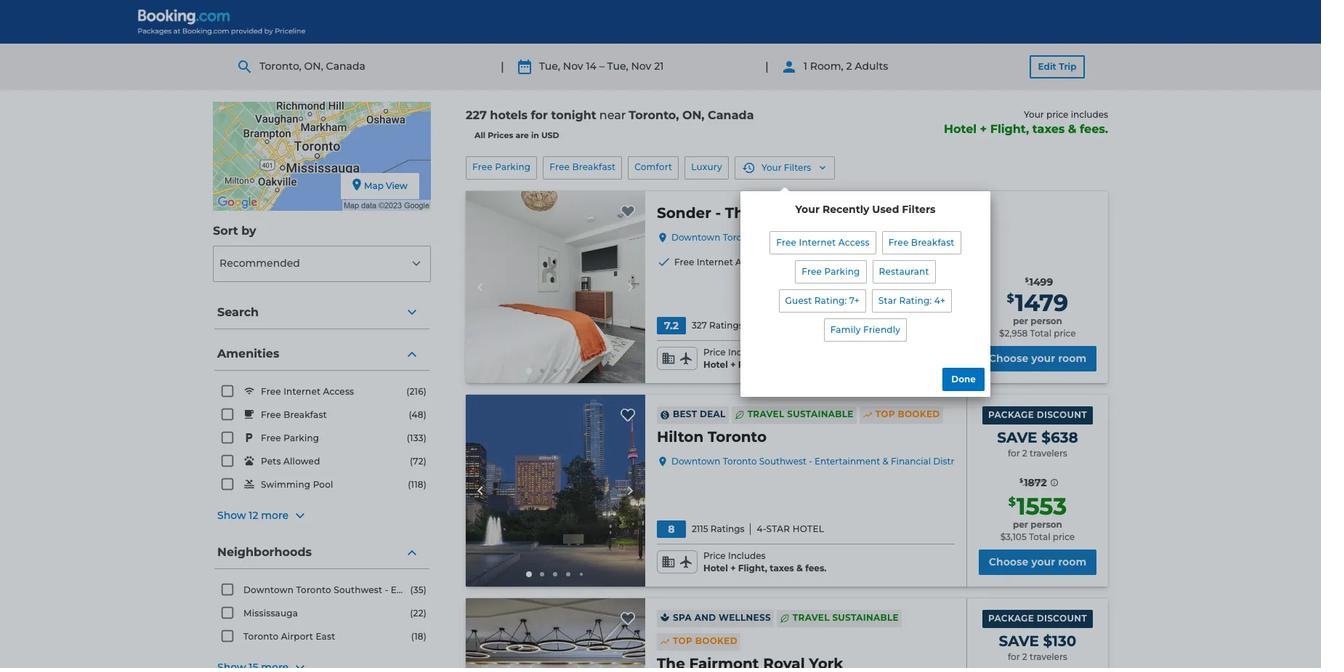 Task type: describe. For each thing, give the bounding box(es) containing it.
spa
[[673, 612, 692, 623]]

edit trip button
[[1030, 55, 1085, 79]]

your recently used filters list box
[[741, 191, 991, 397]]

+ for for 2 travelers
[[731, 563, 736, 574]]

go to image #3 image for 8
[[554, 572, 558, 576]]

for 2 travelers for $638
[[1008, 447, 1068, 458]]

(133)
[[407, 433, 427, 443]]

14
[[586, 60, 597, 73]]

parking inside your recently used filters list box
[[825, 266, 860, 277]]

downtown for amenities
[[672, 232, 721, 243]]

friendly
[[864, 324, 901, 335]]

wellness
[[719, 612, 771, 623]]

total inside $ 1553 per person $3,105 total price
[[1029, 531, 1051, 542]]

4-
[[757, 523, 767, 534]]

4+
[[935, 295, 946, 306]]

person inside $ 1553 per person $3,105 total price
[[1031, 519, 1063, 530]]

prices
[[488, 130, 513, 141]]

restaurant
[[879, 266, 929, 277]]

$ left 1479
[[1007, 292, 1015, 305]]

guest rating: 7+
[[785, 295, 860, 306]]

1 vertical spatial districts
[[513, 584, 551, 595]]

your recently used filters dialog
[[735, 185, 997, 403]]

are
[[516, 130, 529, 141]]

usd
[[541, 130, 560, 141]]

flight, for 1499
[[738, 359, 767, 370]]

expand image
[[817, 162, 829, 174]]

taxes for for 2 travelers
[[770, 563, 794, 574]]

1 room, 2 adults
[[804, 60, 889, 73]]

sign in to save image for hilton
[[621, 408, 636, 427]]

booking.com packages image
[[137, 9, 307, 35]]

0 horizontal spatial toronto,
[[260, 60, 302, 73]]

taxes for 1499
[[770, 359, 794, 370]]

+ inside your price includes hotel + flight, taxes & fees.
[[980, 122, 987, 136]]

pets allowed
[[261, 456, 320, 467]]

for for save $130
[[1008, 651, 1020, 662]]

$ 1872
[[1020, 476, 1047, 489]]

downtown for (22)
[[244, 584, 294, 595]]

(118)
[[408, 479, 427, 490]]

4-star hotel
[[757, 523, 824, 534]]

pets
[[261, 456, 281, 467]]

east
[[316, 631, 335, 642]]

show 12 more button
[[217, 507, 427, 525]]

0 vertical spatial entertainment
[[815, 456, 880, 467]]

price inside your price includes hotel + flight, taxes & fees.
[[1047, 109, 1069, 120]]

free internet access amenities
[[675, 256, 818, 267]]

$130
[[1043, 632, 1077, 650]]

1872
[[1024, 476, 1047, 489]]

toronto down hilton toronto element
[[723, 456, 757, 467]]

package for save $130
[[989, 613, 1034, 624]]

1 horizontal spatial amenities
[[772, 256, 818, 267]]

neighborhoods
[[217, 545, 312, 559]]

$3,105
[[1001, 531, 1027, 542]]

breakfast for comfort
[[572, 162, 616, 173]]

comfort
[[635, 162, 672, 173]]

ratings for 7.2
[[709, 320, 743, 331]]

price inside $ 1499 $ 1479 per person $2,958 total price
[[1054, 328, 1076, 339]]

go to image #4 image for 7.2
[[567, 368, 571, 373]]

discount for save $130
[[1037, 613, 1087, 624]]

1 sign in to save image from the top
[[621, 205, 636, 223]]

sonder - the wellesley
[[657, 204, 831, 222]]

327
[[692, 320, 707, 331]]

choose your room for 1553
[[989, 555, 1087, 568]]

your for hotel
[[1024, 109, 1044, 120]]

toronto for mississauga
[[296, 584, 331, 595]]

1 horizontal spatial free parking
[[472, 162, 531, 173]]

$2,958
[[1000, 328, 1028, 339]]

- left the
[[716, 204, 721, 222]]

swimming pool
[[261, 479, 333, 490]]

for for save $638
[[1008, 447, 1020, 458]]

hilton
[[657, 428, 704, 445]]

–
[[599, 60, 605, 73]]

- up 4-star hotel
[[809, 456, 813, 467]]

1 vertical spatial downtown
[[672, 456, 721, 467]]

8
[[668, 523, 675, 536]]

toronto for downtown toronto southwest - entertainment & financial districts
[[708, 428, 767, 445]]

hilton toronto element
[[657, 427, 767, 447]]

go to image #5 image for 8
[[580, 573, 583, 576]]

0 horizontal spatial free internet access
[[261, 386, 354, 397]]

neighborhoods button
[[214, 536, 430, 569]]

show 12 more
[[217, 509, 289, 522]]

go to image #1 image for 8
[[527, 571, 532, 577]]

2 tue, from the left
[[607, 60, 629, 73]]

& inside your price includes hotel + flight, taxes & fees.
[[1068, 122, 1077, 136]]

$638
[[1042, 429, 1078, 446]]

(72)
[[410, 456, 427, 467]]

327 ratings
[[692, 320, 743, 331]]

227 hotels for tonight near toronto, on, canada
[[466, 108, 754, 122]]

all
[[475, 130, 486, 141]]

edit
[[1038, 61, 1057, 72]]

1 horizontal spatial access
[[736, 256, 766, 267]]

yorkville
[[793, 232, 830, 243]]

includes for 7.2
[[728, 347, 766, 358]]

luxury
[[691, 162, 722, 173]]

1 horizontal spatial districts
[[934, 456, 970, 467]]

(35)
[[410, 584, 427, 595]]

2 for save $638
[[1023, 447, 1028, 458]]

0 horizontal spatial southwest
[[334, 584, 383, 595]]

1 horizontal spatial canada
[[708, 108, 754, 122]]

by
[[242, 224, 256, 238]]

flight, for for 2 travelers
[[738, 563, 767, 574]]

fees. inside your price includes hotel + flight, taxes & fees.
[[1080, 122, 1109, 136]]

0 horizontal spatial free breakfast
[[261, 409, 327, 420]]

person inside $ 1499 $ 1479 per person $2,958 total price
[[1031, 316, 1063, 327]]

1 horizontal spatial on,
[[683, 108, 705, 122]]

save $638
[[997, 429, 1078, 446]]

near
[[600, 108, 626, 122]]

for 2 travelers for $130
[[1008, 651, 1068, 662]]

top booked for deal
[[876, 409, 940, 420]]

booked for deal
[[898, 409, 940, 420]]

access inside your recently used filters list box
[[839, 237, 870, 248]]

go to image #3 image for 7.2
[[554, 368, 558, 373]]

star rating: 4+
[[879, 295, 946, 306]]

room for 1479
[[1058, 352, 1087, 365]]

go to image #2 image for 7.2
[[540, 368, 545, 373]]

price inside $ 1553 per person $3,105 total price
[[1053, 531, 1075, 542]]

$ 1499 $ 1479 per person $2,958 total price
[[1000, 276, 1076, 339]]

photo carousel region for spa and wellness
[[466, 598, 645, 668]]

includes for 8
[[728, 550, 766, 561]]

trip
[[1059, 61, 1077, 72]]

2 vertical spatial breakfast
[[284, 409, 327, 420]]

3-
[[756, 320, 764, 331]]

| for 1 room, 2 adults
[[765, 59, 769, 73]]

used
[[873, 203, 899, 216]]

free parking inside your recently used filters list box
[[802, 266, 860, 277]]

go to image #4 image for 8
[[567, 572, 571, 576]]

(22)
[[410, 608, 427, 619]]

price for 8
[[704, 550, 726, 561]]

adults
[[855, 60, 889, 73]]

227
[[466, 108, 487, 122]]

1553
[[1017, 492, 1067, 521]]

2115 ratings
[[692, 523, 745, 534]]

your recently used filters
[[796, 203, 936, 216]]

and
[[695, 612, 716, 623]]

fees. for 1499
[[806, 359, 827, 370]]

tonight
[[551, 108, 597, 122]]

your for filters
[[796, 203, 820, 216]]

best deal
[[673, 409, 726, 420]]

1 vertical spatial internet
[[697, 256, 733, 267]]

1 horizontal spatial parking
[[495, 162, 531, 173]]

more
[[261, 509, 289, 522]]

photo carousel region for hilton toronto
[[466, 395, 645, 586]]

price includes hotel + flight, taxes & fees. for 7.2
[[704, 347, 827, 370]]

edit trip
[[1038, 61, 1077, 72]]

1 vertical spatial financial
[[470, 584, 511, 595]]

choose for 1479
[[989, 352, 1029, 365]]

toronto for free internet access
[[723, 232, 757, 243]]

0 vertical spatial 2
[[846, 60, 852, 73]]

sonder - the wellesley - promoted element
[[657, 203, 882, 223]]

travel for best deal
[[748, 409, 785, 420]]

mississauga
[[244, 608, 298, 619]]

sonder
[[657, 204, 712, 222]]

in
[[531, 130, 539, 141]]

1479
[[1015, 289, 1069, 317]]

1 vertical spatial downtown toronto southwest - entertainment & financial districts
[[244, 584, 551, 595]]

2 vertical spatial parking
[[284, 433, 319, 444]]

spa and wellness
[[673, 612, 771, 623]]

1 tue, from the left
[[539, 60, 560, 73]]

room,
[[810, 60, 844, 73]]

your price includes hotel + flight, taxes & fees.
[[944, 109, 1109, 136]]

amenities button
[[214, 338, 430, 371]]

choose for 1553
[[989, 555, 1029, 568]]

toronto, on, canada
[[260, 60, 365, 73]]

1499
[[1030, 276, 1054, 289]]

0 horizontal spatial access
[[323, 386, 354, 397]]

hotel inside your price includes hotel + flight, taxes & fees.
[[944, 122, 977, 136]]



Task type: vqa. For each thing, say whether or not it's contained in the screenshot.
FREE INTERNET ACCESS inside your recently used filters list box
yes



Task type: locate. For each thing, give the bounding box(es) containing it.
21
[[654, 60, 664, 73]]

1 vertical spatial package discount
[[989, 613, 1087, 624]]

1 room from the top
[[1058, 352, 1087, 365]]

1 vertical spatial go to image #5 image
[[580, 573, 583, 576]]

sign in to save image for spa
[[621, 612, 636, 630]]

1 vertical spatial top
[[673, 636, 693, 646]]

fees. for for 2 travelers
[[806, 563, 827, 574]]

price down 1553
[[1053, 531, 1075, 542]]

1 price from the top
[[704, 347, 726, 358]]

your down $ 1553 per person $3,105 total price
[[1032, 555, 1056, 568]]

3 photo carousel region from the top
[[466, 598, 645, 668]]

1 vertical spatial choose your room button
[[979, 549, 1097, 575]]

ratings for 8
[[711, 523, 745, 534]]

2 horizontal spatial internet
[[799, 237, 836, 248]]

internet down wellesley
[[799, 237, 836, 248]]

1 horizontal spatial top
[[876, 409, 895, 420]]

2 horizontal spatial breakfast
[[911, 237, 955, 248]]

0 horizontal spatial canada
[[326, 60, 365, 73]]

0 vertical spatial parking
[[495, 162, 531, 173]]

save for save $638
[[997, 429, 1038, 446]]

for down save $638
[[1008, 447, 1020, 458]]

allowed
[[284, 456, 320, 467]]

top for spa and wellness
[[673, 636, 693, 646]]

internet inside your recently used filters list box
[[799, 237, 836, 248]]

canada
[[326, 60, 365, 73], [708, 108, 754, 122]]

rating: left 7+
[[815, 295, 847, 306]]

taxes
[[1033, 122, 1065, 136], [770, 359, 794, 370], [770, 563, 794, 574]]

2 price from the top
[[704, 550, 726, 561]]

1 vertical spatial parking
[[825, 266, 860, 277]]

photo carousel region
[[466, 191, 645, 383], [466, 395, 645, 586], [466, 598, 645, 668]]

total
[[1030, 328, 1052, 339], [1029, 531, 1051, 542]]

package discount up "save $130"
[[989, 613, 1087, 624]]

save $130
[[999, 632, 1077, 650]]

1 vertical spatial discount
[[1037, 613, 1087, 624]]

1 horizontal spatial financial
[[891, 456, 931, 467]]

free breakfast down "usd"
[[550, 162, 616, 173]]

0 horizontal spatial entertainment
[[391, 584, 458, 595]]

1 horizontal spatial toronto,
[[629, 108, 679, 122]]

go to image #1 image for 7.2
[[527, 368, 532, 373]]

choose your room button for 1479
[[979, 346, 1097, 371]]

discount up $130
[[1037, 613, 1087, 624]]

2 nov from the left
[[631, 60, 652, 73]]

hilton toronto
[[657, 428, 767, 445]]

downtown down sonder
[[672, 232, 721, 243]]

2 travelers from the top
[[1030, 651, 1068, 662]]

breakfast
[[572, 162, 616, 173], [911, 237, 955, 248], [284, 409, 327, 420]]

your inside button
[[762, 162, 782, 173]]

2 price includes hotel + flight, taxes & fees. from the top
[[704, 550, 827, 574]]

star down guest
[[764, 320, 788, 331]]

$ left 1553
[[1009, 495, 1016, 509]]

1 vertical spatial sustainable
[[833, 612, 899, 623]]

free breakfast for free parking
[[550, 162, 616, 173]]

2 down "save $130"
[[1023, 651, 1028, 662]]

package discount up save $638
[[989, 409, 1087, 420]]

2 choose your room from the top
[[989, 555, 1087, 568]]

price for 7.2
[[704, 347, 726, 358]]

$ for 1553
[[1009, 495, 1016, 509]]

1 vertical spatial choose
[[989, 555, 1029, 568]]

room for 1553
[[1058, 555, 1087, 568]]

travelers for $638
[[1030, 447, 1068, 458]]

toronto down neighborhoods dropdown button
[[296, 584, 331, 595]]

2 go to image #1 image from the top
[[527, 571, 532, 577]]

0 horizontal spatial amenities
[[217, 347, 279, 360]]

view
[[386, 180, 408, 191]]

1 photo carousel region from the top
[[466, 191, 645, 383]]

2 vertical spatial +
[[731, 563, 736, 574]]

travel sustainable for best deal
[[748, 409, 854, 420]]

1 vertical spatial fees.
[[806, 359, 827, 370]]

choose your room button for 1553
[[979, 549, 1097, 575]]

done button
[[943, 368, 985, 391]]

financial
[[891, 456, 931, 467], [470, 584, 511, 595]]

total right the $3,105
[[1029, 531, 1051, 542]]

travel right deal
[[748, 409, 785, 420]]

1 vertical spatial +
[[731, 359, 736, 370]]

choose your room for 1479
[[989, 352, 1087, 365]]

free internet access
[[777, 237, 870, 248], [261, 386, 354, 397]]

0 vertical spatial discount
[[1037, 409, 1087, 420]]

1 vertical spatial top booked
[[673, 636, 738, 646]]

travel sustainable
[[748, 409, 854, 420], [793, 612, 899, 623]]

| left 1 on the top right of the page
[[765, 59, 769, 73]]

price down 2115 ratings
[[704, 550, 726, 561]]

package for save $638
[[989, 409, 1034, 420]]

2 right "room,"
[[846, 60, 852, 73]]

your inside list box
[[796, 203, 820, 216]]

price left includes
[[1047, 109, 1069, 120]]

price includes hotel + flight, taxes & fees. down 4-
[[704, 550, 827, 574]]

breakfast down the 227 hotels for tonight near toronto, on, canada
[[572, 162, 616, 173]]

0 vertical spatial travel sustainable
[[748, 409, 854, 420]]

2 vertical spatial free breakfast
[[261, 409, 327, 420]]

7.2
[[664, 319, 679, 332]]

for 2 travelers down "save $130"
[[1008, 651, 1068, 662]]

free breakfast inside your recently used filters list box
[[889, 237, 955, 248]]

1 vertical spatial photo carousel region
[[466, 395, 645, 586]]

2 vertical spatial internet
[[284, 386, 321, 397]]

go to image #5 image for 7.2
[[580, 369, 583, 372]]

price down 327 ratings
[[704, 347, 726, 358]]

0 horizontal spatial free parking
[[261, 433, 319, 444]]

southwest
[[759, 456, 807, 467], [334, 584, 383, 595]]

your for 1553
[[1032, 555, 1056, 568]]

0 vertical spatial taxes
[[1033, 122, 1065, 136]]

0 vertical spatial go to image #3 image
[[554, 368, 558, 373]]

1 for 2 travelers from the top
[[1008, 447, 1068, 458]]

choose
[[989, 352, 1029, 365], [989, 555, 1029, 568]]

southwest up 4-star hotel
[[759, 456, 807, 467]]

hotel
[[944, 122, 977, 136], [791, 320, 822, 331], [704, 359, 728, 370], [793, 523, 824, 534], [704, 563, 728, 574]]

your up sonder - the wellesley - promoted element
[[762, 162, 782, 173]]

nov left the '14'
[[563, 60, 583, 73]]

1 go to image #5 image from the top
[[580, 369, 583, 372]]

1 package discount from the top
[[989, 409, 1087, 420]]

0 horizontal spatial financial
[[470, 584, 511, 595]]

downtown up mississauga at the left of page
[[244, 584, 294, 595]]

2 sign in to save image from the top
[[621, 408, 636, 427]]

1 vertical spatial filters
[[902, 203, 936, 216]]

2 horizontal spatial free parking
[[802, 266, 860, 277]]

choose down $2,958 on the right of the page
[[989, 352, 1029, 365]]

2115
[[692, 523, 708, 534]]

1 vertical spatial travel
[[793, 612, 830, 623]]

best
[[673, 409, 697, 420]]

0 vertical spatial downtown toronto southwest - entertainment & financial districts
[[672, 456, 970, 467]]

free internet access down the amenities dropdown button
[[261, 386, 354, 397]]

0 horizontal spatial filters
[[784, 162, 811, 173]]

1 price includes hotel + flight, taxes & fees. from the top
[[704, 347, 827, 370]]

amenities inside dropdown button
[[217, 347, 279, 360]]

1 horizontal spatial |
[[765, 59, 769, 73]]

includes down 4-
[[728, 550, 766, 561]]

fees. down includes
[[1080, 122, 1109, 136]]

downtown toronto north - yorkville
[[672, 232, 830, 243]]

0 vertical spatial financial
[[891, 456, 931, 467]]

sort
[[213, 224, 238, 238]]

toronto down deal
[[708, 428, 767, 445]]

| for tue, nov 14 – tue, nov 21
[[501, 59, 504, 73]]

travelers
[[1030, 447, 1068, 458], [1030, 651, 1068, 662]]

access down the amenities dropdown button
[[323, 386, 354, 397]]

for down "save $130"
[[1008, 651, 1020, 662]]

discount up $638
[[1037, 409, 1087, 420]]

1 vertical spatial flight,
[[738, 359, 767, 370]]

| up hotels
[[501, 59, 504, 73]]

per up $2,958 on the right of the page
[[1013, 316, 1029, 327]]

1 go to image #2 image from the top
[[540, 368, 545, 373]]

the fairmont royal york element
[[657, 653, 844, 668]]

2 per from the top
[[1013, 519, 1029, 530]]

fees. down 3-star hotel
[[806, 359, 827, 370]]

includes
[[1071, 109, 1109, 120]]

travel sustainable for spa and wellness
[[793, 612, 899, 623]]

sort by
[[213, 224, 256, 238]]

ratings
[[709, 320, 743, 331], [711, 523, 745, 534]]

price includes hotel + flight, taxes & fees. down 3- on the right of page
[[704, 347, 827, 370]]

discount for save $638
[[1037, 409, 1087, 420]]

go to image #2 image
[[540, 368, 545, 373], [540, 572, 545, 576]]

3 sign in to save image from the top
[[621, 612, 636, 630]]

1
[[804, 60, 808, 73]]

your down $ 1499 $ 1479 per person $2,958 total price
[[1032, 352, 1056, 365]]

0 horizontal spatial your
[[762, 162, 782, 173]]

airport
[[281, 631, 313, 642]]

travel right wellness
[[793, 612, 830, 623]]

sustainable for spa and wellness
[[833, 612, 899, 623]]

star for 3-star hotel
[[764, 320, 788, 331]]

1 choose your room from the top
[[989, 352, 1087, 365]]

0 horizontal spatial parking
[[284, 433, 319, 444]]

your
[[1032, 352, 1056, 365], [1032, 555, 1056, 568]]

1 vertical spatial price
[[704, 550, 726, 561]]

go to image #4 image
[[567, 368, 571, 373], [567, 572, 571, 576]]

parking up allowed
[[284, 433, 319, 444]]

map view
[[364, 180, 408, 191]]

0 vertical spatial person
[[1031, 316, 1063, 327]]

breakfast up restaurant
[[911, 237, 955, 248]]

downtown down "hilton"
[[672, 456, 721, 467]]

per up the $3,105
[[1013, 519, 1029, 530]]

1 per from the top
[[1013, 316, 1029, 327]]

rating: left 4+
[[900, 295, 932, 306]]

go to image #5 image
[[580, 369, 583, 372], [580, 573, 583, 576]]

1 horizontal spatial rating:
[[900, 295, 932, 306]]

star for 4-star hotel
[[767, 523, 790, 534]]

2
[[846, 60, 852, 73], [1023, 447, 1028, 458], [1023, 651, 1028, 662]]

star
[[879, 295, 897, 306], [764, 320, 788, 331], [767, 523, 790, 534]]

on,
[[304, 60, 323, 73], [683, 108, 705, 122]]

2 horizontal spatial your
[[1024, 109, 1044, 120]]

travelers down "save $130"
[[1030, 651, 1068, 662]]

for 2 travelers down save $638
[[1008, 447, 1068, 458]]

choose your room button
[[979, 346, 1097, 371], [979, 549, 1097, 575]]

filters inside button
[[784, 162, 811, 173]]

7+
[[850, 295, 860, 306]]

0 vertical spatial per
[[1013, 316, 1029, 327]]

2 package from the top
[[989, 613, 1034, 624]]

(216)
[[406, 386, 427, 397]]

2 go to image #4 image from the top
[[567, 572, 571, 576]]

0 vertical spatial on,
[[304, 60, 323, 73]]

show
[[217, 509, 246, 522]]

0 vertical spatial access
[[839, 237, 870, 248]]

+ for 1499
[[731, 359, 736, 370]]

$ for 1872
[[1020, 477, 1024, 484]]

pool
[[313, 479, 333, 490]]

filters left expand image
[[784, 162, 811, 173]]

1 vertical spatial free parking
[[802, 266, 860, 277]]

booked for and
[[695, 636, 738, 646]]

$ for 1499
[[1025, 276, 1029, 284]]

- left (35)
[[385, 584, 388, 595]]

1 horizontal spatial breakfast
[[572, 162, 616, 173]]

- right north
[[788, 232, 791, 243]]

1 vertical spatial total
[[1029, 531, 1051, 542]]

free parking
[[472, 162, 531, 173], [802, 266, 860, 277], [261, 433, 319, 444]]

per inside $ 1553 per person $3,105 total price
[[1013, 519, 1029, 530]]

for 2 travelers
[[1008, 447, 1068, 458], [1008, 651, 1068, 662]]

1 go to image #1 image from the top
[[527, 368, 532, 373]]

0 vertical spatial southwest
[[759, 456, 807, 467]]

person down 1499
[[1031, 316, 1063, 327]]

1 go to image #3 image from the top
[[554, 368, 558, 373]]

choose your room down the $3,105
[[989, 555, 1087, 568]]

1 person from the top
[[1031, 316, 1063, 327]]

2 person from the top
[[1031, 519, 1063, 530]]

free internet access down recently
[[777, 237, 870, 248]]

internet down the amenities dropdown button
[[284, 386, 321, 397]]

free breakfast for free internet access
[[889, 237, 955, 248]]

1 vertical spatial price includes hotel + flight, taxes & fees.
[[704, 550, 827, 574]]

access down downtown toronto north - yorkville
[[736, 256, 766, 267]]

1 rating: from the left
[[815, 295, 847, 306]]

ratings right 327
[[709, 320, 743, 331]]

0 vertical spatial go to image #2 image
[[540, 368, 545, 373]]

1 vertical spatial for
[[1008, 447, 1020, 458]]

1 vertical spatial for 2 travelers
[[1008, 651, 1068, 662]]

$ left 1872 at the bottom right
[[1020, 477, 1024, 484]]

done
[[952, 374, 976, 385]]

1 horizontal spatial filters
[[902, 203, 936, 216]]

1 choose from the top
[[989, 352, 1029, 365]]

0 horizontal spatial top booked
[[673, 636, 738, 646]]

0 vertical spatial travel
[[748, 409, 785, 420]]

1 travelers from the top
[[1030, 447, 1068, 458]]

2 includes from the top
[[728, 550, 766, 561]]

1 vertical spatial package
[[989, 613, 1034, 624]]

fees.
[[1080, 122, 1109, 136], [806, 359, 827, 370], [806, 563, 827, 574]]

0 vertical spatial travelers
[[1030, 447, 1068, 458]]

(18)
[[411, 631, 427, 642]]

0 vertical spatial go to image #4 image
[[567, 368, 571, 373]]

0 vertical spatial choose your room
[[989, 352, 1087, 365]]

your for 1479
[[1032, 352, 1056, 365]]

package discount for $638
[[989, 409, 1087, 420]]

taxes inside your price includes hotel + flight, taxes & fees.
[[1033, 122, 1065, 136]]

choose your room down $2,958 on the right of the page
[[989, 352, 1087, 365]]

star inside your recently used filters list box
[[879, 295, 897, 306]]

parking up 7+
[[825, 266, 860, 277]]

tue, left the '14'
[[539, 60, 560, 73]]

person down 1872 at the bottom right
[[1031, 519, 1063, 530]]

your
[[1024, 109, 1044, 120], [762, 162, 782, 173], [796, 203, 820, 216]]

0 vertical spatial toronto,
[[260, 60, 302, 73]]

2 room from the top
[[1058, 555, 1087, 568]]

hotels
[[490, 108, 528, 122]]

1 package from the top
[[989, 409, 1034, 420]]

rating: for 4+
[[900, 295, 932, 306]]

0 horizontal spatial nov
[[563, 60, 583, 73]]

package up "save $130"
[[989, 613, 1034, 624]]

rating: for 7+
[[815, 295, 847, 306]]

access down recently
[[839, 237, 870, 248]]

1 vertical spatial person
[[1031, 519, 1063, 530]]

2 down save $638
[[1023, 447, 1028, 458]]

includes down 3- on the right of page
[[728, 347, 766, 358]]

per inside $ 1499 $ 1479 per person $2,958 total price
[[1013, 316, 1029, 327]]

tue,
[[539, 60, 560, 73], [607, 60, 629, 73]]

free parking up pets allowed
[[261, 433, 319, 444]]

0 vertical spatial price
[[704, 347, 726, 358]]

downtown toronto southwest - entertainment & financial districts
[[672, 456, 970, 467], [244, 584, 551, 595]]

parking
[[495, 162, 531, 173], [825, 266, 860, 277], [284, 433, 319, 444]]

1 discount from the top
[[1037, 409, 1087, 420]]

0 vertical spatial total
[[1030, 328, 1052, 339]]

0 vertical spatial +
[[980, 122, 987, 136]]

the
[[725, 204, 754, 222]]

1 choose your room button from the top
[[979, 346, 1097, 371]]

price includes hotel + flight, taxes & fees. for 8
[[704, 550, 827, 574]]

2 go to image #5 image from the top
[[580, 573, 583, 576]]

1 vertical spatial choose your room
[[989, 555, 1087, 568]]

go to image #3 image
[[554, 368, 558, 373], [554, 572, 558, 576]]

$ left 1499
[[1025, 276, 1029, 284]]

0 vertical spatial choose your room button
[[979, 346, 1097, 371]]

0 vertical spatial filters
[[784, 162, 811, 173]]

breakfast for free parking
[[911, 237, 955, 248]]

parking down 'all prices are in usd'
[[495, 162, 531, 173]]

discount
[[1037, 409, 1087, 420], [1037, 613, 1087, 624]]

0 vertical spatial canada
[[326, 60, 365, 73]]

for up in
[[531, 108, 548, 122]]

entertainment
[[815, 456, 880, 467], [391, 584, 458, 595]]

toronto,
[[260, 60, 302, 73], [629, 108, 679, 122]]

2 go to image #3 image from the top
[[554, 572, 558, 576]]

1 vertical spatial per
[[1013, 519, 1029, 530]]

$ 1553 per person $3,105 total price
[[1001, 492, 1075, 542]]

go to image #2 image for 8
[[540, 572, 545, 576]]

fees. down 4-star hotel
[[806, 563, 827, 574]]

2 go to image #2 image from the top
[[540, 572, 545, 576]]

travelers down save $638
[[1030, 447, 1068, 458]]

1 vertical spatial travelers
[[1030, 651, 1068, 662]]

0 vertical spatial photo carousel region
[[466, 191, 645, 383]]

family friendly
[[831, 324, 901, 335]]

2 rating: from the left
[[900, 295, 932, 306]]

sign in to save image left best
[[621, 408, 636, 427]]

free breakfast up restaurant
[[889, 237, 955, 248]]

1 vertical spatial price
[[1054, 328, 1076, 339]]

price includes hotel + flight, taxes & fees.
[[704, 347, 827, 370], [704, 550, 827, 574]]

breakfast inside your recently used filters list box
[[911, 237, 955, 248]]

ratings right 2115
[[711, 523, 745, 534]]

1 vertical spatial sign in to save image
[[621, 408, 636, 427]]

free internet access inside your recently used filters list box
[[777, 237, 870, 248]]

recently
[[823, 203, 870, 216]]

toronto down mississauga at the left of page
[[244, 631, 279, 642]]

0 vertical spatial free parking
[[472, 162, 531, 173]]

swimming
[[261, 479, 311, 490]]

tue, nov 14 – tue, nov 21
[[539, 60, 664, 73]]

1 nov from the left
[[563, 60, 583, 73]]

save for save $130
[[999, 632, 1039, 650]]

choose down the $3,105
[[989, 555, 1029, 568]]

1 vertical spatial free breakfast
[[889, 237, 955, 248]]

amenities
[[772, 256, 818, 267], [217, 347, 279, 360]]

flight, inside your price includes hotel + flight, taxes & fees.
[[991, 122, 1029, 136]]

districts
[[934, 456, 970, 467], [513, 584, 551, 595]]

booked
[[898, 409, 940, 420], [695, 636, 738, 646]]

package up save $638
[[989, 409, 1034, 420]]

your filters button
[[735, 156, 835, 179]]

choose your room button down $2,958 on the right of the page
[[979, 346, 1097, 371]]

for
[[531, 108, 548, 122], [1008, 447, 1020, 458], [1008, 651, 1020, 662]]

1 horizontal spatial free breakfast
[[550, 162, 616, 173]]

2 horizontal spatial access
[[839, 237, 870, 248]]

sustainable for best deal
[[787, 409, 854, 420]]

2 vertical spatial fees.
[[806, 563, 827, 574]]

2 discount from the top
[[1037, 613, 1087, 624]]

nov left '21'
[[631, 60, 652, 73]]

2 for save $130
[[1023, 651, 1028, 662]]

room down $ 1553 per person $3,105 total price
[[1058, 555, 1087, 568]]

0 vertical spatial top
[[876, 409, 895, 420]]

choose your room button down the $3,105
[[979, 549, 1097, 575]]

$ inside $ 1553 per person $3,105 total price
[[1009, 495, 1016, 509]]

total inside $ 1499 $ 1479 per person $2,958 total price
[[1030, 328, 1052, 339]]

top for best deal
[[876, 409, 895, 420]]

southwest down neighborhoods dropdown button
[[334, 584, 383, 595]]

free parking up guest rating: 7+
[[802, 266, 860, 277]]

0 horizontal spatial internet
[[284, 386, 321, 397]]

0 vertical spatial for
[[531, 108, 548, 122]]

2 choose from the top
[[989, 555, 1029, 568]]

2 vertical spatial access
[[323, 386, 354, 397]]

toronto inside hilton toronto element
[[708, 428, 767, 445]]

total right $2,958 on the right of the page
[[1030, 328, 1052, 339]]

travel
[[748, 409, 785, 420], [793, 612, 830, 623]]

price
[[704, 347, 726, 358], [704, 550, 726, 561]]

top booked for and
[[673, 636, 738, 646]]

2 package discount from the top
[[989, 613, 1087, 624]]

1 your from the top
[[1032, 352, 1056, 365]]

filters inside list box
[[902, 203, 936, 216]]

price down 1479
[[1054, 328, 1076, 339]]

go to image #1 image
[[527, 368, 532, 373], [527, 571, 532, 577]]

1 horizontal spatial top booked
[[876, 409, 940, 420]]

$ inside $ 1872
[[1020, 477, 1024, 484]]

sign in to save image
[[621, 205, 636, 223], [621, 408, 636, 427], [621, 612, 636, 630]]

2 | from the left
[[765, 59, 769, 73]]

2 photo carousel region from the top
[[466, 395, 645, 586]]

0 horizontal spatial downtown toronto southwest - entertainment & financial districts
[[244, 584, 551, 595]]

1 vertical spatial includes
[[728, 550, 766, 561]]

per
[[1013, 316, 1029, 327], [1013, 519, 1029, 530]]

2 horizontal spatial parking
[[825, 266, 860, 277]]

0 vertical spatial downtown
[[672, 232, 721, 243]]

taxes down 4-star hotel
[[770, 563, 794, 574]]

travelers for $130
[[1030, 651, 1068, 662]]

1 | from the left
[[501, 59, 504, 73]]

breakfast up allowed
[[284, 409, 327, 420]]

sign in to save image down comfort
[[621, 205, 636, 223]]

-
[[716, 204, 721, 222], [788, 232, 791, 243], [809, 456, 813, 467], [385, 584, 388, 595]]

filters right used
[[902, 203, 936, 216]]

all prices are in usd
[[475, 130, 560, 141]]

1 includes from the top
[[728, 347, 766, 358]]

travel for spa and wellness
[[793, 612, 830, 623]]

1 go to image #4 image from the top
[[567, 368, 571, 373]]

3-star hotel
[[756, 320, 822, 331]]

free breakfast up pets allowed
[[261, 409, 327, 420]]

flight,
[[991, 122, 1029, 136], [738, 359, 767, 370], [738, 563, 767, 574]]

2 choose your room button from the top
[[979, 549, 1097, 575]]

2 for 2 travelers from the top
[[1008, 651, 1068, 662]]

package discount for $130
[[989, 613, 1087, 624]]

save left $638
[[997, 429, 1038, 446]]

taxes down the edit
[[1033, 122, 1065, 136]]

tue, right –
[[607, 60, 629, 73]]

save left $130
[[999, 632, 1039, 650]]

2 your from the top
[[1032, 555, 1056, 568]]

2 horizontal spatial free breakfast
[[889, 237, 955, 248]]

1 vertical spatial toronto,
[[629, 108, 679, 122]]

your inside your price includes hotel + flight, taxes & fees.
[[1024, 109, 1044, 120]]

sustainable
[[787, 409, 854, 420], [833, 612, 899, 623]]

0 vertical spatial ratings
[[709, 320, 743, 331]]



